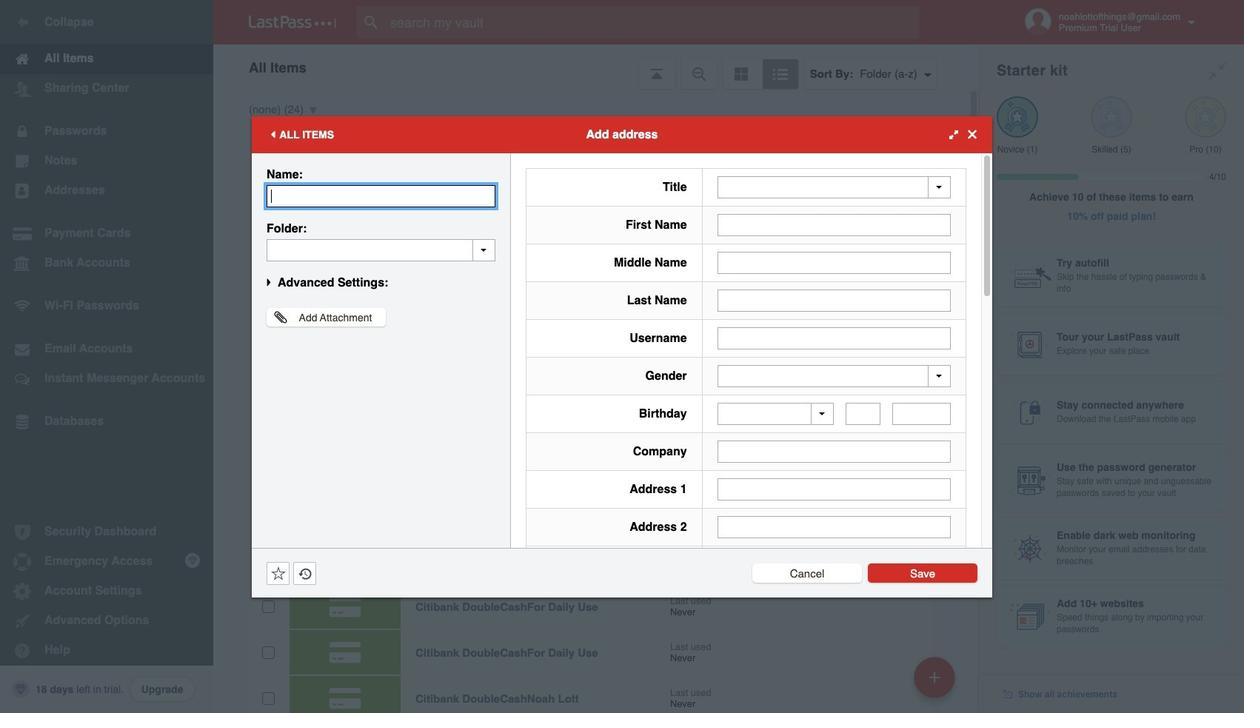 Task type: locate. For each thing, give the bounding box(es) containing it.
None text field
[[267, 185, 496, 207], [718, 214, 951, 236], [267, 239, 496, 261], [718, 327, 951, 349], [893, 403, 951, 425], [718, 441, 951, 463], [718, 479, 951, 501], [267, 185, 496, 207], [718, 214, 951, 236], [267, 239, 496, 261], [718, 327, 951, 349], [893, 403, 951, 425], [718, 441, 951, 463], [718, 479, 951, 501]]

None text field
[[718, 252, 951, 274], [718, 289, 951, 312], [846, 403, 881, 425], [718, 516, 951, 539], [718, 252, 951, 274], [718, 289, 951, 312], [846, 403, 881, 425], [718, 516, 951, 539]]

lastpass image
[[249, 16, 336, 29]]

dialog
[[252, 116, 993, 714]]

search my vault text field
[[357, 6, 949, 39]]

new item image
[[930, 672, 940, 683]]



Task type: describe. For each thing, give the bounding box(es) containing it.
main navigation navigation
[[0, 0, 213, 714]]

new item navigation
[[909, 653, 965, 714]]

vault options navigation
[[213, 44, 980, 89]]

Search search field
[[357, 6, 949, 39]]



